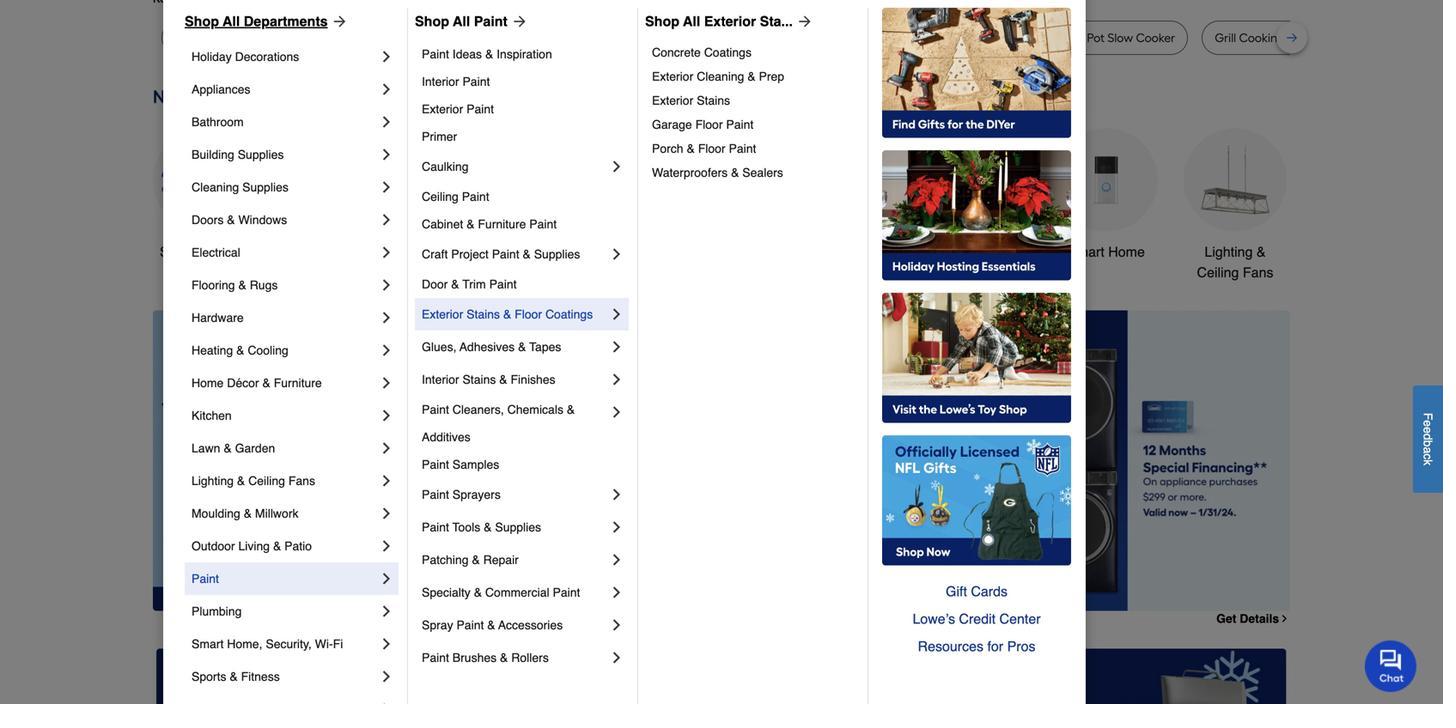 Task type: describe. For each thing, give the bounding box(es) containing it.
cleaning supplies
[[192, 180, 289, 194]]

exterior paint link
[[422, 95, 626, 123]]

chevron right image for craft project paint & supplies
[[609, 246, 626, 263]]

0 horizontal spatial bathroom link
[[192, 106, 378, 138]]

caulking link
[[422, 150, 609, 183]]

ideas
[[453, 47, 482, 61]]

tools for outdoor tools & equipment
[[853, 244, 885, 260]]

chevron right image for paint cleaners, chemicals & additives
[[609, 404, 626, 421]]

chevron right image for doors & windows
[[378, 211, 395, 229]]

cleaning supplies link
[[192, 171, 378, 204]]

exterior inside shop all exterior sta... link
[[705, 13, 757, 29]]

chevron right image for heating & cooling
[[378, 342, 395, 359]]

sealers
[[743, 166, 784, 180]]

grate
[[1289, 31, 1320, 45]]

chevron right image for home décor & furniture
[[378, 375, 395, 392]]

chevron right image for glues, adhesives & tapes
[[609, 339, 626, 356]]

exterior for exterior stains
[[652, 94, 694, 107]]

chevron right image for holiday decorations
[[378, 48, 395, 65]]

pot for crock pot cooking pot
[[828, 31, 846, 45]]

all for departments
[[223, 13, 240, 29]]

paint up accessories
[[553, 586, 580, 600]]

f e e d b a c k
[[1422, 413, 1436, 466]]

building supplies link
[[192, 138, 378, 171]]

0 horizontal spatial lighting & ceiling fans
[[192, 474, 315, 488]]

paint up "plumbing"
[[192, 572, 219, 586]]

paint brushes & rollers
[[422, 651, 549, 665]]

cabinet & furniture paint link
[[422, 211, 626, 238]]

3 cooker from the left
[[1137, 31, 1176, 45]]

doors
[[192, 213, 224, 227]]

inspiration
[[497, 47, 552, 61]]

chevron right image for flooring & rugs
[[378, 277, 395, 294]]

exterior for exterior stains & floor coatings
[[422, 308, 463, 321]]

interior stains & finishes
[[422, 373, 556, 387]]

exterior stains & floor coatings
[[422, 308, 593, 321]]

adhesives
[[460, 340, 515, 354]]

find gifts for the diyer. image
[[883, 8, 1072, 138]]

arrow right image for shop all departments
[[328, 13, 349, 30]]

heating
[[192, 344, 233, 358]]

departments
[[244, 13, 328, 29]]

sports & fitness link
[[192, 661, 378, 694]]

outdoor living & patio link
[[192, 530, 378, 563]]

shop all paint
[[415, 13, 508, 29]]

christmas decorations link
[[540, 128, 643, 283]]

cleaning inside exterior cleaning & prep link
[[697, 70, 745, 83]]

glues, adhesives & tapes
[[422, 340, 562, 354]]

2 cooker from the left
[[435, 31, 474, 45]]

exterior for exterior paint
[[422, 102, 463, 116]]

stains for exterior stains
[[697, 94, 731, 107]]

& inside "link"
[[273, 540, 281, 554]]

pot for instant pot
[[995, 31, 1013, 45]]

paint up waterproofers & sealers link
[[729, 142, 757, 156]]

craft project paint & supplies link
[[422, 238, 609, 271]]

0 horizontal spatial lighting & ceiling fans link
[[192, 465, 378, 498]]

paint ideas & inspiration link
[[422, 40, 626, 68]]

& inside outdoor tools & equipment
[[889, 244, 898, 260]]

wi-
[[315, 638, 333, 651]]

shop for shop all departments
[[185, 13, 219, 29]]

paint down interior paint
[[467, 102, 494, 116]]

microwave countertop
[[514, 31, 639, 45]]

exterior for exterior cleaning & prep
[[652, 70, 694, 83]]

arrow right image for shop all paint
[[508, 13, 528, 30]]

2 horizontal spatial ceiling
[[1198, 265, 1240, 281]]

chevron right image for paint sprayers
[[609, 486, 626, 504]]

chevron right image for specialty & commercial paint
[[609, 584, 626, 602]]

1 horizontal spatial bathroom link
[[927, 128, 1030, 263]]

grill cooking grate & warming rack
[[1215, 31, 1415, 45]]

concrete coatings link
[[652, 40, 856, 64]]

outdoor tools & equipment link
[[798, 128, 901, 283]]

1 horizontal spatial coatings
[[705, 46, 752, 59]]

officially licensed n f l gifts. shop now. image
[[883, 436, 1072, 566]]

doors & windows
[[192, 213, 287, 227]]

1 horizontal spatial ceiling
[[422, 190, 459, 204]]

chevron right image for patching & repair
[[609, 552, 626, 569]]

home décor & furniture link
[[192, 367, 378, 400]]

rollers
[[512, 651, 549, 665]]

scroll to item #5 image
[[955, 580, 997, 587]]

paint up patching
[[422, 521, 449, 535]]

all for paint
[[453, 13, 470, 29]]

smart for smart home, security, wi-fi
[[192, 638, 224, 651]]

garage floor paint
[[652, 118, 754, 132]]

2 slow from the left
[[407, 31, 432, 45]]

moulding & millwork link
[[192, 498, 378, 530]]

scroll to item #4 image
[[914, 580, 955, 587]]

decorations for holiday
[[235, 50, 299, 64]]

3 pot from the left
[[898, 31, 915, 45]]

plumbing
[[192, 605, 242, 619]]

all for exterior
[[683, 13, 701, 29]]

all for deals
[[195, 244, 210, 260]]

shop all paint link
[[415, 11, 528, 32]]

building
[[192, 148, 234, 162]]

concrete
[[652, 46, 701, 59]]

arrow right image inside shop all exterior sta... link
[[793, 13, 814, 30]]

primer
[[422, 130, 457, 144]]

supplies up door & trim paint link
[[534, 248, 581, 261]]

paint down triple slow cooker
[[422, 47, 449, 61]]

heating & cooling
[[192, 344, 289, 358]]

tapes
[[530, 340, 562, 354]]

stains for exterior stains & floor coatings
[[467, 308, 500, 321]]

d
[[1422, 434, 1436, 441]]

chevron right image for sports & fitness
[[378, 669, 395, 686]]

chevron right image for smart home, security, wi-fi
[[378, 636, 395, 653]]

3 slow from the left
[[1108, 31, 1134, 45]]

chat invite button image
[[1366, 640, 1418, 693]]

chevron right image for spray paint & accessories
[[609, 617, 626, 634]]

get
[[1217, 612, 1237, 626]]

craft
[[422, 248, 448, 261]]

paint samples link
[[422, 451, 626, 479]]

chevron right image for appliances
[[378, 81, 395, 98]]

details
[[1240, 612, 1280, 626]]

paint down the additives
[[422, 458, 449, 472]]

lawn & garden
[[192, 442, 275, 456]]

cooling
[[248, 344, 289, 358]]

project
[[451, 248, 489, 261]]

0 vertical spatial lighting
[[1205, 244, 1254, 260]]

moulding
[[192, 507, 241, 521]]

chevron right image for building supplies
[[378, 146, 395, 163]]

glues, adhesives & tapes link
[[422, 331, 609, 364]]

exterior paint
[[422, 102, 494, 116]]

instant
[[955, 31, 992, 45]]

paint samples
[[422, 458, 500, 472]]

resources for pros link
[[883, 633, 1072, 661]]

waterproofers & sealers
[[652, 166, 784, 180]]

countertop
[[576, 31, 639, 45]]

visit the lowe's toy shop. image
[[883, 293, 1072, 424]]

door & trim paint
[[422, 278, 517, 291]]

rack
[[1388, 31, 1415, 45]]

1 horizontal spatial bathroom
[[948, 244, 1008, 260]]

paint down ideas
[[463, 75, 490, 89]]

paint down paint samples
[[422, 488, 449, 502]]

appliances
[[192, 83, 251, 96]]

paint brushes & rollers link
[[422, 642, 609, 675]]

new deals every day during 25 days of deals image
[[153, 83, 1291, 111]]

pros
[[1008, 639, 1036, 655]]

spray paint & accessories link
[[422, 609, 609, 642]]

ceiling paint link
[[422, 183, 626, 211]]

stains for interior stains & finishes
[[463, 373, 496, 387]]

electrical
[[192, 246, 240, 260]]

interior stains & finishes link
[[422, 364, 609, 396]]

crock for crock pot slow cooker
[[1053, 31, 1085, 45]]

paint sprayers link
[[422, 479, 609, 511]]

pot for crock pot slow cooker
[[1088, 31, 1105, 45]]

chevron right image for kitchen
[[378, 407, 395, 425]]

heating & cooling link
[[192, 334, 378, 367]]

crock pot slow cooker
[[1053, 31, 1176, 45]]

patching
[[422, 554, 469, 567]]

2 e from the top
[[1422, 427, 1436, 434]]

2 cooking from the left
[[1240, 31, 1286, 45]]

flooring & rugs
[[192, 278, 278, 292]]

patio
[[285, 540, 312, 554]]

shop all exterior sta...
[[645, 13, 793, 29]]

sports & fitness
[[192, 670, 280, 684]]

living
[[238, 540, 270, 554]]

door & trim paint link
[[422, 271, 626, 298]]

porch & floor paint
[[652, 142, 757, 156]]

gift cards link
[[883, 578, 1072, 606]]

additives
[[422, 431, 471, 444]]

chemicals
[[508, 403, 564, 417]]



Task type: locate. For each thing, give the bounding box(es) containing it.
outdoor for outdoor tools & equipment
[[800, 244, 850, 260]]

0 horizontal spatial smart
[[192, 638, 224, 651]]

1 vertical spatial home
[[192, 376, 224, 390]]

1 pot from the left
[[317, 31, 334, 45]]

floor up 'porch & floor paint'
[[696, 118, 723, 132]]

1 vertical spatial arrow right image
[[1259, 461, 1276, 478]]

shop up food
[[645, 13, 680, 29]]

cooker left grill
[[1137, 31, 1176, 45]]

paint link
[[192, 563, 378, 596]]

0 horizontal spatial cooker
[[203, 31, 242, 45]]

2 horizontal spatial crock
[[1053, 31, 1085, 45]]

pot for crock pot
[[317, 31, 334, 45]]

moulding & millwork
[[192, 507, 299, 521]]

all up food
[[683, 13, 701, 29]]

exterior inside exterior stains & floor coatings link
[[422, 308, 463, 321]]

arrow right image up microwave
[[508, 13, 528, 30]]

0 horizontal spatial furniture
[[274, 376, 322, 390]]

0 vertical spatial bathroom
[[192, 115, 244, 129]]

slow cooker
[[174, 31, 242, 45]]

1 interior from the top
[[422, 75, 459, 89]]

interior up "exterior paint"
[[422, 75, 459, 89]]

1 vertical spatial decorations
[[555, 265, 628, 281]]

brushes
[[453, 651, 497, 665]]

coatings down warmer
[[705, 46, 752, 59]]

spray
[[422, 619, 453, 633]]

paint right trim
[[490, 278, 517, 291]]

cards
[[971, 584, 1008, 600]]

1 arrow right image from the left
[[328, 13, 349, 30]]

outdoor up equipment
[[800, 244, 850, 260]]

0 horizontal spatial coatings
[[546, 308, 593, 321]]

1 horizontal spatial cooking
[[1240, 31, 1286, 45]]

0 vertical spatial cleaning
[[697, 70, 745, 83]]

crock for crock pot cooking pot
[[793, 31, 825, 45]]

exterior down door on the top of the page
[[422, 308, 463, 321]]

stains down the exterior cleaning & prep on the top of page
[[697, 94, 731, 107]]

shop all departments
[[185, 13, 328, 29]]

appliances link
[[192, 73, 378, 106]]

chevron right image for lawn & garden
[[378, 440, 395, 457]]

for
[[988, 639, 1004, 655]]

0 vertical spatial furniture
[[478, 217, 526, 231]]

accessories
[[499, 619, 563, 633]]

paint down spray
[[422, 651, 449, 665]]

lowe's credit center
[[913, 612, 1041, 627]]

chevron right image for exterior stains & floor coatings
[[609, 306, 626, 323]]

tools inside outdoor tools & equipment
[[853, 244, 885, 260]]

b
[[1422, 441, 1436, 447]]

holiday decorations
[[192, 50, 299, 64]]

tools up patching & repair
[[453, 521, 481, 535]]

paint sprayers
[[422, 488, 501, 502]]

1 horizontal spatial furniture
[[478, 217, 526, 231]]

furniture down heating & cooling link
[[274, 376, 322, 390]]

1 horizontal spatial cleaning
[[697, 70, 745, 83]]

0 vertical spatial floor
[[696, 118, 723, 132]]

hardware
[[192, 311, 244, 325]]

1 horizontal spatial slow
[[407, 31, 432, 45]]

exterior down "concrete"
[[652, 70, 694, 83]]

1 horizontal spatial outdoor
[[800, 244, 850, 260]]

&
[[1323, 31, 1331, 45], [486, 47, 494, 61], [748, 70, 756, 83], [687, 142, 695, 156], [731, 166, 740, 180], [227, 213, 235, 227], [467, 217, 475, 231], [889, 244, 898, 260], [1257, 244, 1267, 260], [523, 248, 531, 261], [451, 278, 459, 291], [238, 278, 247, 292], [504, 308, 512, 321], [518, 340, 526, 354], [236, 344, 245, 358], [500, 373, 508, 387], [263, 376, 271, 390], [567, 403, 575, 417], [224, 442, 232, 456], [237, 474, 245, 488], [244, 507, 252, 521], [484, 521, 492, 535], [273, 540, 281, 554], [472, 554, 480, 567], [474, 586, 482, 600], [488, 619, 496, 633], [500, 651, 508, 665], [230, 670, 238, 684]]

shop
[[160, 244, 192, 260]]

0 horizontal spatial bathroom
[[192, 115, 244, 129]]

1 vertical spatial cleaning
[[192, 180, 239, 194]]

0 horizontal spatial home
[[192, 376, 224, 390]]

smart home link
[[1055, 128, 1159, 263]]

arrow left image
[[473, 461, 490, 478]]

tools
[[446, 244, 478, 260], [853, 244, 885, 260], [453, 521, 481, 535]]

0 horizontal spatial lighting
[[192, 474, 234, 488]]

paint up the additives
[[422, 403, 449, 417]]

christmas decorations
[[555, 244, 628, 281]]

decorations down shop all departments link
[[235, 50, 299, 64]]

smart home
[[1068, 244, 1146, 260]]

arrow right image
[[328, 13, 349, 30], [508, 13, 528, 30]]

1 horizontal spatial shop
[[415, 13, 450, 29]]

exterior up primer
[[422, 102, 463, 116]]

4 pot from the left
[[995, 31, 1013, 45]]

paint inside "link"
[[474, 13, 508, 29]]

1 horizontal spatial crock
[[793, 31, 825, 45]]

crock down departments
[[282, 31, 314, 45]]

furniture up craft project paint & supplies
[[478, 217, 526, 231]]

0 vertical spatial outdoor
[[800, 244, 850, 260]]

0 vertical spatial coatings
[[705, 46, 752, 59]]

1 vertical spatial ceiling
[[1198, 265, 1240, 281]]

patching & repair
[[422, 554, 519, 567]]

1 vertical spatial stains
[[467, 308, 500, 321]]

1 vertical spatial smart
[[192, 638, 224, 651]]

chevron right image for cleaning supplies
[[378, 179, 395, 196]]

0 horizontal spatial ceiling
[[249, 474, 285, 488]]

3 crock from the left
[[1053, 31, 1085, 45]]

0 horizontal spatial decorations
[[235, 50, 299, 64]]

1 vertical spatial coatings
[[546, 308, 593, 321]]

stains down trim
[[467, 308, 500, 321]]

deals
[[214, 244, 249, 260]]

outdoor down moulding
[[192, 540, 235, 554]]

center
[[1000, 612, 1041, 627]]

0 horizontal spatial outdoor
[[192, 540, 235, 554]]

1 vertical spatial interior
[[422, 373, 459, 387]]

2 horizontal spatial slow
[[1108, 31, 1134, 45]]

stains up cleaners,
[[463, 373, 496, 387]]

bathroom
[[192, 115, 244, 129], [948, 244, 1008, 260]]

0 vertical spatial home
[[1109, 244, 1146, 260]]

0 vertical spatial smart
[[1068, 244, 1105, 260]]

outdoor inside outdoor tools & equipment
[[800, 244, 850, 260]]

e up d
[[1422, 421, 1436, 427]]

paint down the ceiling paint link
[[530, 217, 557, 231]]

1 vertical spatial furniture
[[274, 376, 322, 390]]

floor up waterproofers & sealers
[[698, 142, 726, 156]]

chevron right image for bathroom
[[378, 113, 395, 131]]

1 vertical spatial lighting & ceiling fans link
[[192, 465, 378, 498]]

garage floor paint link
[[652, 113, 856, 137]]

chevron right image for caulking
[[609, 158, 626, 175]]

cooker
[[203, 31, 242, 45], [435, 31, 474, 45], [1137, 31, 1176, 45]]

0 horizontal spatial crock
[[282, 31, 314, 45]]

chevron right image for paint
[[378, 571, 395, 588]]

patching & repair link
[[422, 544, 609, 577]]

warmer
[[709, 31, 754, 45]]

finishes
[[511, 373, 556, 387]]

exterior
[[705, 13, 757, 29], [652, 70, 694, 83], [652, 94, 694, 107], [422, 102, 463, 116], [422, 308, 463, 321]]

all right "shop"
[[195, 244, 210, 260]]

exterior stains link
[[652, 89, 856, 113]]

doors & windows link
[[192, 204, 378, 236]]

porch
[[652, 142, 684, 156]]

cleaning down building
[[192, 180, 239, 194]]

chevron right image for interior stains & finishes
[[609, 371, 626, 388]]

arrow right image up crock pot
[[328, 13, 349, 30]]

shop all exterior sta... link
[[645, 11, 814, 32]]

stains inside exterior stains link
[[697, 94, 731, 107]]

0 horizontal spatial arrow right image
[[328, 13, 349, 30]]

specialty & commercial paint
[[422, 586, 580, 600]]

ceiling paint
[[422, 190, 490, 204]]

microwave
[[514, 31, 573, 45]]

& inside paint cleaners, chemicals & additives
[[567, 403, 575, 417]]

1 horizontal spatial lighting
[[1205, 244, 1254, 260]]

2 crock from the left
[[793, 31, 825, 45]]

holiday
[[192, 50, 232, 64]]

stains inside exterior stains & floor coatings link
[[467, 308, 500, 321]]

exterior stains & floor coatings link
[[422, 298, 609, 331]]

recommended searches for you heading
[[153, 0, 1291, 7]]

spray paint & accessories
[[422, 619, 563, 633]]

2 vertical spatial floor
[[515, 308, 542, 321]]

0 horizontal spatial cleaning
[[192, 180, 239, 194]]

caulking
[[422, 160, 469, 174]]

2 shop from the left
[[415, 13, 450, 29]]

2 interior from the top
[[422, 373, 459, 387]]

chevron right image for electrical
[[378, 244, 395, 261]]

1 horizontal spatial arrow right image
[[508, 13, 528, 30]]

1 shop from the left
[[185, 13, 219, 29]]

2 arrow right image from the left
[[508, 13, 528, 30]]

1 horizontal spatial smart
[[1068, 244, 1105, 260]]

crock for crock pot
[[282, 31, 314, 45]]

plumbing link
[[192, 596, 378, 628]]

lighting & ceiling fans link
[[1184, 128, 1288, 283], [192, 465, 378, 498]]

1 e from the top
[[1422, 421, 1436, 427]]

1 horizontal spatial lighting & ceiling fans link
[[1184, 128, 1288, 283]]

electrical link
[[192, 236, 378, 269]]

coatings up tapes
[[546, 308, 593, 321]]

cleaning inside cleaning supplies link
[[192, 180, 239, 194]]

concrete coatings
[[652, 46, 752, 59]]

cooker down shop all paint
[[435, 31, 474, 45]]

1 horizontal spatial home
[[1109, 244, 1146, 260]]

0 horizontal spatial slow
[[174, 31, 200, 45]]

1 cooking from the left
[[849, 31, 895, 45]]

chevron right image for moulding & millwork
[[378, 505, 395, 523]]

0 vertical spatial lighting & ceiling fans link
[[1184, 128, 1288, 283]]

paint down cabinet & furniture paint
[[492, 248, 520, 261]]

instant pot
[[955, 31, 1013, 45]]

interior for interior paint
[[422, 75, 459, 89]]

holiday hosting essentials. image
[[883, 150, 1072, 281]]

1 horizontal spatial decorations
[[555, 265, 628, 281]]

exterior inside exterior paint link
[[422, 102, 463, 116]]

decorations down "christmas"
[[555, 265, 628, 281]]

0 horizontal spatial arrow right image
[[793, 13, 814, 30]]

0 horizontal spatial shop
[[185, 13, 219, 29]]

1 slow from the left
[[174, 31, 200, 45]]

tools up door & trim paint
[[446, 244, 478, 260]]

1 vertical spatial outdoor
[[192, 540, 235, 554]]

paint right spray
[[457, 619, 484, 633]]

2 vertical spatial stains
[[463, 373, 496, 387]]

chevron right image for plumbing
[[378, 603, 395, 621]]

exterior up warmer
[[705, 13, 757, 29]]

chevron right image for lighting & ceiling fans
[[378, 473, 395, 490]]

up to 30 percent off select major appliances. plus, save up to an extra $750 on major appliances. image
[[458, 311, 1291, 611]]

chevron right image for hardware
[[378, 309, 395, 327]]

trim
[[463, 278, 486, 291]]

all up slow cooker
[[223, 13, 240, 29]]

1 horizontal spatial cooker
[[435, 31, 474, 45]]

shop up triple slow cooker
[[415, 13, 450, 29]]

shop up slow cooker
[[185, 13, 219, 29]]

exterior up garage
[[652, 94, 694, 107]]

crock pot
[[282, 31, 334, 45]]

shop for shop all exterior sta...
[[645, 13, 680, 29]]

chevron right image
[[378, 81, 395, 98], [378, 113, 395, 131], [378, 146, 395, 163], [378, 244, 395, 261], [609, 246, 626, 263], [378, 277, 395, 294], [378, 309, 395, 327], [609, 339, 626, 356], [378, 342, 395, 359], [378, 407, 395, 425], [378, 473, 395, 490], [609, 486, 626, 504], [378, 538, 395, 555], [609, 584, 626, 602], [378, 603, 395, 621], [1280, 614, 1291, 625], [609, 650, 626, 667], [378, 701, 395, 705]]

shop for shop all paint
[[415, 13, 450, 29]]

e up b
[[1422, 427, 1436, 434]]

exterior inside exterior cleaning & prep link
[[652, 70, 694, 83]]

chevron right image for paint tools & supplies
[[609, 519, 626, 536]]

fans
[[1244, 265, 1274, 281], [289, 474, 315, 488]]

chevron right image inside get details link
[[1280, 614, 1291, 625]]

outdoor living & patio
[[192, 540, 312, 554]]

interior for interior stains & finishes
[[422, 373, 459, 387]]

0 vertical spatial decorations
[[235, 50, 299, 64]]

all inside "link"
[[453, 13, 470, 29]]

1 horizontal spatial arrow right image
[[1259, 461, 1276, 478]]

up to 30 percent off select grills and accessories. image
[[929, 649, 1287, 705]]

1 horizontal spatial lighting & ceiling fans
[[1198, 244, 1274, 281]]

smart for smart home
[[1068, 244, 1105, 260]]

arrow right image inside 'shop all paint' "link"
[[508, 13, 528, 30]]

f e e d b a c k button
[[1414, 386, 1444, 493]]

a
[[1422, 447, 1436, 454]]

exterior inside exterior stains link
[[652, 94, 694, 107]]

0 vertical spatial arrow right image
[[793, 13, 814, 30]]

outdoor for outdoor living & patio
[[192, 540, 235, 554]]

lawn & garden link
[[192, 432, 378, 465]]

exterior cleaning & prep
[[652, 70, 785, 83]]

paint up cabinet & furniture paint
[[462, 190, 490, 204]]

decorations for christmas
[[555, 265, 628, 281]]

arrow right image inside shop all departments link
[[328, 13, 349, 30]]

supplies up windows
[[243, 180, 289, 194]]

tools for paint tools & supplies
[[453, 521, 481, 535]]

all
[[223, 13, 240, 29], [453, 13, 470, 29], [683, 13, 701, 29], [195, 244, 210, 260]]

paint up paint ideas & inspiration
[[474, 13, 508, 29]]

0 vertical spatial lighting & ceiling fans
[[1198, 244, 1274, 281]]

porch & floor paint link
[[652, 137, 856, 161]]

chevron right image
[[378, 48, 395, 65], [609, 158, 626, 175], [378, 179, 395, 196], [378, 211, 395, 229], [609, 306, 626, 323], [609, 371, 626, 388], [378, 375, 395, 392], [609, 404, 626, 421], [378, 440, 395, 457], [378, 505, 395, 523], [609, 519, 626, 536], [609, 552, 626, 569], [378, 571, 395, 588], [609, 617, 626, 634], [378, 636, 395, 653], [378, 669, 395, 686]]

0 vertical spatial interior
[[422, 75, 459, 89]]

2 pot from the left
[[828, 31, 846, 45]]

interior
[[422, 75, 459, 89], [422, 373, 459, 387]]

crock right instant pot
[[1053, 31, 1085, 45]]

1 vertical spatial floor
[[698, 142, 726, 156]]

paint tools & supplies link
[[422, 511, 609, 544]]

bathroom link
[[192, 106, 378, 138], [927, 128, 1030, 263]]

1 vertical spatial lighting
[[192, 474, 234, 488]]

get details link
[[1217, 612, 1291, 626]]

0 horizontal spatial fans
[[289, 474, 315, 488]]

kitchen link
[[192, 400, 378, 432]]

cooker up holiday
[[203, 31, 242, 45]]

1 horizontal spatial fans
[[1244, 265, 1274, 281]]

grill
[[1215, 31, 1237, 45]]

0 vertical spatial ceiling
[[422, 190, 459, 204]]

tools up equipment
[[853, 244, 885, 260]]

kitchen
[[192, 409, 232, 423]]

5 pot from the left
[[1088, 31, 1105, 45]]

garage
[[652, 118, 692, 132]]

fans inside lighting & ceiling fans
[[1244, 265, 1274, 281]]

2 horizontal spatial cooker
[[1137, 31, 1176, 45]]

scroll to item #2 image
[[832, 580, 873, 587]]

0 vertical spatial fans
[[1244, 265, 1274, 281]]

floor down door & trim paint link
[[515, 308, 542, 321]]

1 vertical spatial bathroom
[[948, 244, 1008, 260]]

arrow right image
[[793, 13, 814, 30], [1259, 461, 1276, 478]]

1 vertical spatial lighting & ceiling fans
[[192, 474, 315, 488]]

paint inside paint cleaners, chemicals & additives
[[422, 403, 449, 417]]

cleaning down the concrete coatings
[[697, 70, 745, 83]]

shop these last-minute gifts. $99 or less. quantities are limited and won't last. image
[[153, 311, 431, 611]]

crock up exterior cleaning & prep link
[[793, 31, 825, 45]]

2 horizontal spatial shop
[[645, 13, 680, 29]]

3 shop from the left
[[645, 13, 680, 29]]

shop inside "link"
[[415, 13, 450, 29]]

chevron right image for outdoor living & patio
[[378, 538, 395, 555]]

hardware link
[[192, 302, 378, 334]]

up to 35 percent off select small appliances. image
[[543, 649, 901, 705]]

glues,
[[422, 340, 457, 354]]

all up ideas
[[453, 13, 470, 29]]

stains inside interior stains & finishes link
[[463, 373, 496, 387]]

decorations
[[235, 50, 299, 64], [555, 265, 628, 281]]

shop all departments link
[[185, 11, 349, 32]]

prep
[[759, 70, 785, 83]]

1 vertical spatial fans
[[289, 474, 315, 488]]

1 crock from the left
[[282, 31, 314, 45]]

paint down exterior stains link
[[727, 118, 754, 132]]

1 cooker from the left
[[203, 31, 242, 45]]

crock
[[282, 31, 314, 45], [793, 31, 825, 45], [1053, 31, 1085, 45]]

chevron right image for paint brushes & rollers
[[609, 650, 626, 667]]

get up to 2 free select tools or batteries when you buy 1 with select purchases. image
[[156, 649, 515, 705]]

0 horizontal spatial cooking
[[849, 31, 895, 45]]

2 vertical spatial ceiling
[[249, 474, 285, 488]]

coatings
[[705, 46, 752, 59], [546, 308, 593, 321]]

outdoor inside "link"
[[192, 540, 235, 554]]

supplies up 'patching & repair' link
[[495, 521, 542, 535]]

specialty & commercial paint link
[[422, 577, 609, 609]]

0 vertical spatial stains
[[697, 94, 731, 107]]

interior down glues,
[[422, 373, 459, 387]]

lowe's credit center link
[[883, 606, 1072, 633]]

supplies up cleaning supplies
[[238, 148, 284, 162]]

credit
[[960, 612, 996, 627]]



Task type: vqa. For each thing, say whether or not it's contained in the screenshot.
bottommost outdoor
yes



